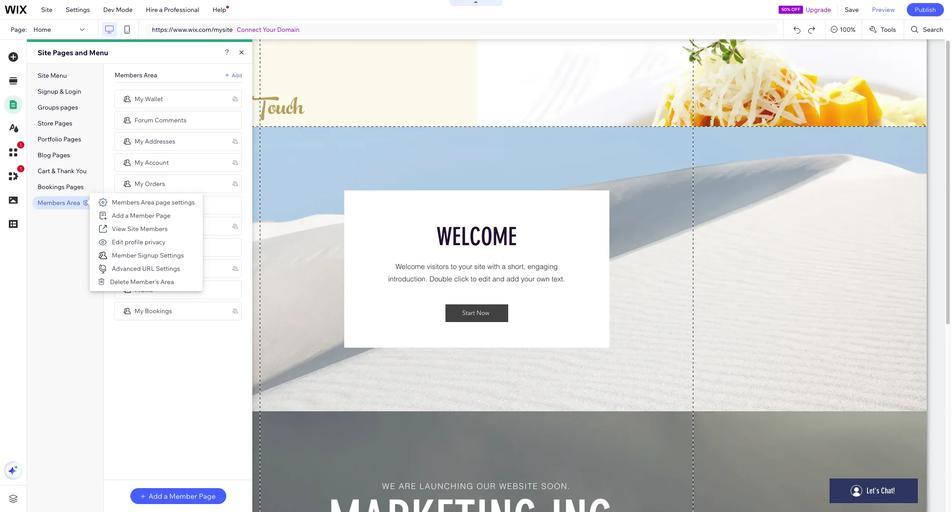 Task type: vqa. For each thing, say whether or not it's contained in the screenshot.
icon to the right
no



Task type: describe. For each thing, give the bounding box(es) containing it.
0 vertical spatial add a member page
[[112, 212, 171, 220]]

and
[[75, 48, 88, 57]]

groups pages
[[38, 103, 78, 111]]

my account
[[135, 159, 169, 167]]

search
[[924, 26, 944, 34]]

& for signup
[[60, 88, 64, 96]]

pages for site
[[53, 48, 73, 57]]

edit profile privacy
[[112, 238, 166, 246]]

privacy
[[145, 238, 166, 246]]

connect
[[237, 26, 262, 34]]

notifications
[[135, 265, 172, 273]]

edit
[[112, 238, 123, 246]]

view
[[112, 225, 126, 233]]

help
[[213, 6, 226, 14]]

members up privacy
[[140, 225, 168, 233]]

my for my addresses
[[135, 137, 144, 145]]

area left page
[[141, 199, 154, 207]]

preview
[[873, 6, 896, 14]]

profile
[[125, 238, 143, 246]]

100% button
[[826, 20, 862, 39]]

settings up edit profile privacy
[[135, 222, 159, 230]]

& for cart
[[51, 167, 55, 175]]

blog pages
[[38, 151, 70, 159]]

page inside button
[[199, 492, 216, 501]]

my for my orders
[[135, 180, 144, 188]]

pages
[[60, 103, 78, 111]]

portfolio
[[38, 135, 62, 143]]

1 horizontal spatial members area
[[115, 71, 157, 79]]

pages for store
[[55, 119, 72, 127]]

pages for bookings
[[66, 183, 84, 191]]

my wallet
[[135, 95, 163, 103]]

tools
[[881, 26, 897, 34]]

0 vertical spatial menu
[[89, 48, 108, 57]]

site for site pages and menu
[[38, 48, 51, 57]]

dev
[[103, 6, 115, 14]]

cart
[[38, 167, 50, 175]]

delete
[[110, 278, 129, 286]]

orders
[[145, 180, 165, 188]]

you
[[76, 167, 87, 175]]

dev mode
[[103, 6, 133, 14]]

members area page settings
[[112, 199, 195, 207]]

view site members
[[112, 225, 168, 233]]

hire
[[146, 6, 158, 14]]

settings down the posts
[[160, 252, 184, 260]]

account
[[145, 159, 169, 167]]

addresses
[[145, 137, 175, 145]]

settings left dev
[[66, 6, 90, 14]]

profile
[[135, 286, 153, 294]]

forum for forum posts
[[135, 243, 153, 251]]

area up my wallet
[[144, 71, 157, 79]]

my for my wallet
[[135, 95, 144, 103]]

area down 'notifications'
[[161, 278, 174, 286]]

upgrade
[[806, 6, 832, 14]]

1 vertical spatial members area
[[38, 199, 80, 207]]

a inside button
[[164, 492, 168, 501]]

site menu
[[38, 72, 67, 80]]

0 vertical spatial add
[[232, 72, 242, 79]]

100%
[[840, 26, 856, 34]]

search button
[[905, 20, 952, 39]]

portfolio pages
[[38, 135, 81, 143]]

tools button
[[863, 20, 905, 39]]

store pages
[[38, 119, 72, 127]]

https://www.wix.com/mysite connect your domain
[[152, 26, 300, 34]]

1 vertical spatial member
[[112, 252, 136, 260]]

member's
[[130, 278, 159, 286]]

domain
[[277, 26, 300, 34]]

wallet
[[145, 95, 163, 103]]

1 horizontal spatial bookings
[[145, 307, 172, 315]]

add a member page inside button
[[149, 492, 216, 501]]

member inside add a member page button
[[169, 492, 197, 501]]

1 vertical spatial menu
[[50, 72, 67, 80]]

add inside button
[[149, 492, 162, 501]]

delete member's area
[[110, 278, 174, 286]]



Task type: locate. For each thing, give the bounding box(es) containing it.
members area
[[115, 71, 157, 79], [38, 199, 80, 207]]

site up signup & login
[[38, 72, 49, 80]]

2 forum from the top
[[135, 243, 153, 251]]

my left the wallet
[[135, 95, 144, 103]]

site for site menu
[[38, 72, 49, 80]]

signup & login
[[38, 88, 81, 96]]

1 horizontal spatial a
[[159, 6, 163, 14]]

my down profile
[[135, 307, 144, 315]]

menu right and
[[89, 48, 108, 57]]

& left login
[[60, 88, 64, 96]]

5 my from the top
[[135, 307, 144, 315]]

forum comments
[[135, 116, 187, 124]]

50%
[[782, 7, 791, 12]]

0 horizontal spatial page
[[156, 212, 171, 220]]

2 my from the top
[[135, 137, 144, 145]]

1 vertical spatial add
[[112, 212, 124, 220]]

1 vertical spatial forum
[[135, 243, 153, 251]]

0 vertical spatial member
[[130, 212, 155, 220]]

members down bookings pages
[[38, 199, 65, 207]]

mode
[[116, 6, 133, 14]]

1 vertical spatial add a member page
[[149, 492, 216, 501]]

url
[[142, 265, 155, 273]]

0 horizontal spatial add
[[112, 212, 124, 220]]

1 horizontal spatial signup
[[138, 252, 159, 260]]

4 my from the top
[[135, 180, 144, 188]]

page
[[156, 199, 170, 207]]

&
[[60, 88, 64, 96], [51, 167, 55, 175]]

page
[[156, 212, 171, 220], [199, 492, 216, 501]]

pages
[[53, 48, 73, 57], [55, 119, 72, 127], [64, 135, 81, 143], [52, 151, 70, 159], [66, 183, 84, 191]]

0 horizontal spatial a
[[125, 212, 129, 220]]

site
[[41, 6, 53, 14], [38, 48, 51, 57], [38, 72, 49, 80], [127, 225, 139, 233]]

member
[[130, 212, 155, 220], [112, 252, 136, 260], [169, 492, 197, 501]]

save
[[845, 6, 859, 14]]

pages for portfolio
[[64, 135, 81, 143]]

pages down you
[[66, 183, 84, 191]]

a
[[159, 6, 163, 14], [125, 212, 129, 220], [164, 492, 168, 501]]

menu
[[89, 48, 108, 57], [50, 72, 67, 80]]

members area down bookings pages
[[38, 199, 80, 207]]

50% off
[[782, 7, 801, 12]]

login
[[65, 88, 81, 96]]

hire a professional
[[146, 6, 199, 14]]

followers
[[135, 201, 162, 209]]

members
[[115, 71, 142, 79], [112, 199, 139, 207], [38, 199, 65, 207], [140, 225, 168, 233]]

cart & thank you
[[38, 167, 87, 175]]

settings
[[172, 199, 195, 207]]

forum
[[135, 116, 153, 124], [135, 243, 153, 251]]

pages up portfolio pages
[[55, 119, 72, 127]]

2 horizontal spatial a
[[164, 492, 168, 501]]

preview button
[[866, 0, 902, 19]]

0 horizontal spatial &
[[51, 167, 55, 175]]

0 vertical spatial page
[[156, 212, 171, 220]]

pages left and
[[53, 48, 73, 57]]

signup
[[38, 88, 58, 96], [138, 252, 159, 260]]

forum for forum comments
[[135, 116, 153, 124]]

my left orders
[[135, 180, 144, 188]]

2 vertical spatial member
[[169, 492, 197, 501]]

off
[[792, 7, 801, 12]]

0 horizontal spatial bookings
[[38, 183, 65, 191]]

menu up signup & login
[[50, 72, 67, 80]]

bookings down profile
[[145, 307, 172, 315]]

pages up cart & thank you
[[52, 151, 70, 159]]

site up home
[[41, 6, 53, 14]]

my left addresses on the left top of page
[[135, 137, 144, 145]]

2 horizontal spatial add
[[232, 72, 242, 79]]

thank
[[57, 167, 75, 175]]

add a member page
[[112, 212, 171, 220], [149, 492, 216, 501]]

0 vertical spatial members area
[[115, 71, 157, 79]]

1 vertical spatial bookings
[[145, 307, 172, 315]]

1 vertical spatial &
[[51, 167, 55, 175]]

settings right url
[[156, 265, 180, 273]]

members up my wallet
[[115, 71, 142, 79]]

0 vertical spatial a
[[159, 6, 163, 14]]

1 horizontal spatial &
[[60, 88, 64, 96]]

save button
[[839, 0, 866, 19]]

bookings
[[38, 183, 65, 191], [145, 307, 172, 315]]

1 horizontal spatial add
[[149, 492, 162, 501]]

area
[[144, 71, 157, 79], [141, 199, 154, 207], [67, 199, 80, 207], [161, 278, 174, 286]]

member signup settings
[[112, 252, 184, 260]]

3 my from the top
[[135, 159, 144, 167]]

add a member page button
[[130, 489, 226, 505]]

professional
[[164, 6, 199, 14]]

1 my from the top
[[135, 95, 144, 103]]

& right cart
[[51, 167, 55, 175]]

signup down forum posts
[[138, 252, 159, 260]]

my for my bookings
[[135, 307, 144, 315]]

members up the view
[[112, 199, 139, 207]]

my bookings
[[135, 307, 172, 315]]

blog
[[38, 151, 51, 159]]

posts
[[155, 243, 171, 251]]

0 horizontal spatial members area
[[38, 199, 80, 207]]

forum down my wallet
[[135, 116, 153, 124]]

add
[[232, 72, 242, 79], [112, 212, 124, 220], [149, 492, 162, 501]]

1 horizontal spatial menu
[[89, 48, 108, 57]]

forum posts
[[135, 243, 171, 251]]

1 vertical spatial a
[[125, 212, 129, 220]]

0 vertical spatial &
[[60, 88, 64, 96]]

members area up my wallet
[[115, 71, 157, 79]]

my left account
[[135, 159, 144, 167]]

bookings pages
[[38, 183, 84, 191]]

0 vertical spatial bookings
[[38, 183, 65, 191]]

bookings down cart
[[38, 183, 65, 191]]

1 horizontal spatial page
[[199, 492, 216, 501]]

1 forum from the top
[[135, 116, 153, 124]]

site up profile
[[127, 225, 139, 233]]

my for my account
[[135, 159, 144, 167]]

my orders
[[135, 180, 165, 188]]

settings
[[66, 6, 90, 14], [135, 222, 159, 230], [160, 252, 184, 260], [156, 265, 180, 273]]

site for site
[[41, 6, 53, 14]]

1 vertical spatial signup
[[138, 252, 159, 260]]

site pages and menu
[[38, 48, 108, 57]]

pages for blog
[[52, 151, 70, 159]]

0 horizontal spatial signup
[[38, 88, 58, 96]]

1 vertical spatial page
[[199, 492, 216, 501]]

my
[[135, 95, 144, 103], [135, 137, 144, 145], [135, 159, 144, 167], [135, 180, 144, 188], [135, 307, 144, 315]]

home
[[33, 26, 51, 34]]

store
[[38, 119, 53, 127]]

forum up member signup settings
[[135, 243, 153, 251]]

site down home
[[38, 48, 51, 57]]

advanced url settings
[[112, 265, 180, 273]]

0 vertical spatial forum
[[135, 116, 153, 124]]

publish
[[915, 6, 937, 14]]

your
[[263, 26, 276, 34]]

groups
[[38, 103, 59, 111]]

publish button
[[908, 3, 945, 16]]

2 vertical spatial a
[[164, 492, 168, 501]]

https://www.wix.com/mysite
[[152, 26, 233, 34]]

signup up groups
[[38, 88, 58, 96]]

0 horizontal spatial menu
[[50, 72, 67, 80]]

2 vertical spatial add
[[149, 492, 162, 501]]

area down bookings pages
[[67, 199, 80, 207]]

pages right portfolio
[[64, 135, 81, 143]]

comments
[[155, 116, 187, 124]]

advanced
[[112, 265, 141, 273]]

my addresses
[[135, 137, 175, 145]]

0 vertical spatial signup
[[38, 88, 58, 96]]



